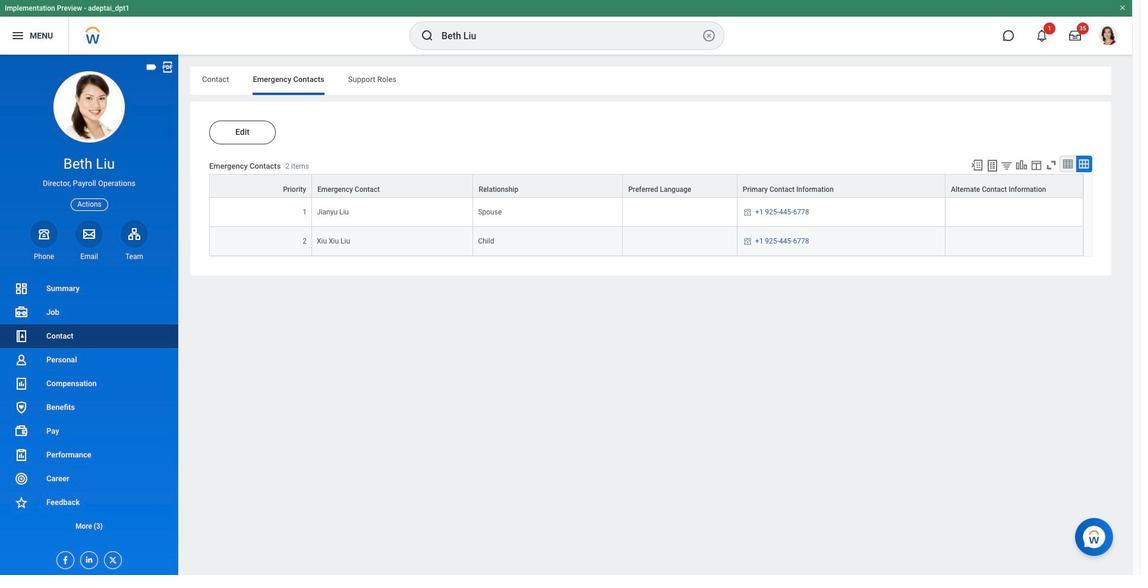 Task type: describe. For each thing, give the bounding box(es) containing it.
linkedin image
[[81, 552, 94, 565]]

close environment banner image
[[1120, 4, 1127, 11]]

phone image for 1st "row" from the bottom of the page
[[743, 237, 753, 246]]

export to worksheets image
[[986, 159, 1000, 173]]

phone beth liu element
[[30, 252, 58, 262]]

profile logan mcneil image
[[1100, 26, 1119, 48]]

view printable version (pdf) image
[[161, 61, 174, 74]]

xiu xiu liu element
[[317, 235, 350, 246]]

x image
[[105, 552, 118, 566]]

notifications large image
[[1037, 30, 1048, 42]]

export to excel image
[[971, 159, 984, 172]]

mail image
[[82, 227, 96, 241]]

personal image
[[14, 353, 29, 368]]

3 row from the top
[[209, 227, 1084, 256]]

select to filter grid data image
[[1001, 159, 1014, 172]]

contact image
[[14, 329, 29, 344]]

jianyu liu element
[[317, 206, 349, 217]]

facebook image
[[57, 552, 70, 566]]

child element
[[478, 235, 494, 246]]

justify image
[[11, 29, 25, 43]]

navigation pane region
[[0, 55, 178, 576]]



Task type: locate. For each thing, give the bounding box(es) containing it.
table image
[[1063, 158, 1075, 170]]

feedback image
[[14, 496, 29, 510]]

benefits image
[[14, 401, 29, 415]]

fullscreen image
[[1046, 159, 1059, 172]]

phone image
[[743, 208, 753, 217], [36, 227, 52, 241], [743, 237, 753, 246]]

summary image
[[14, 282, 29, 296]]

performance image
[[14, 448, 29, 463]]

toolbar
[[966, 156, 1093, 174]]

career image
[[14, 472, 29, 486]]

Search Workday  search field
[[442, 23, 700, 49]]

phone image for second "row"
[[743, 208, 753, 217]]

1 row from the top
[[209, 174, 1084, 198]]

list
[[0, 277, 178, 539]]

tab list
[[190, 67, 1112, 95]]

compensation image
[[14, 377, 29, 391]]

x circle image
[[702, 29, 717, 43]]

view worker - expand/collapse chart image
[[1016, 159, 1029, 172]]

click to view/edit grid preferences image
[[1031, 159, 1044, 172]]

job image
[[14, 306, 29, 320]]

spouse element
[[478, 206, 502, 217]]

banner
[[0, 0, 1133, 55]]

tag image
[[145, 61, 158, 74]]

view team image
[[127, 227, 142, 241]]

cell
[[623, 198, 738, 227], [946, 198, 1084, 227], [623, 227, 738, 256], [946, 227, 1084, 256]]

row
[[209, 174, 1084, 198], [209, 198, 1084, 227], [209, 227, 1084, 256]]

2 row from the top
[[209, 198, 1084, 227]]

email beth liu element
[[76, 252, 103, 262]]

expand table image
[[1079, 158, 1091, 170]]

team beth liu element
[[121, 252, 148, 262]]

inbox large image
[[1070, 30, 1082, 42]]

pay image
[[14, 425, 29, 439]]

search image
[[420, 29, 435, 43]]



Task type: vqa. For each thing, say whether or not it's contained in the screenshot.
1st phone image from the bottom of the page
yes



